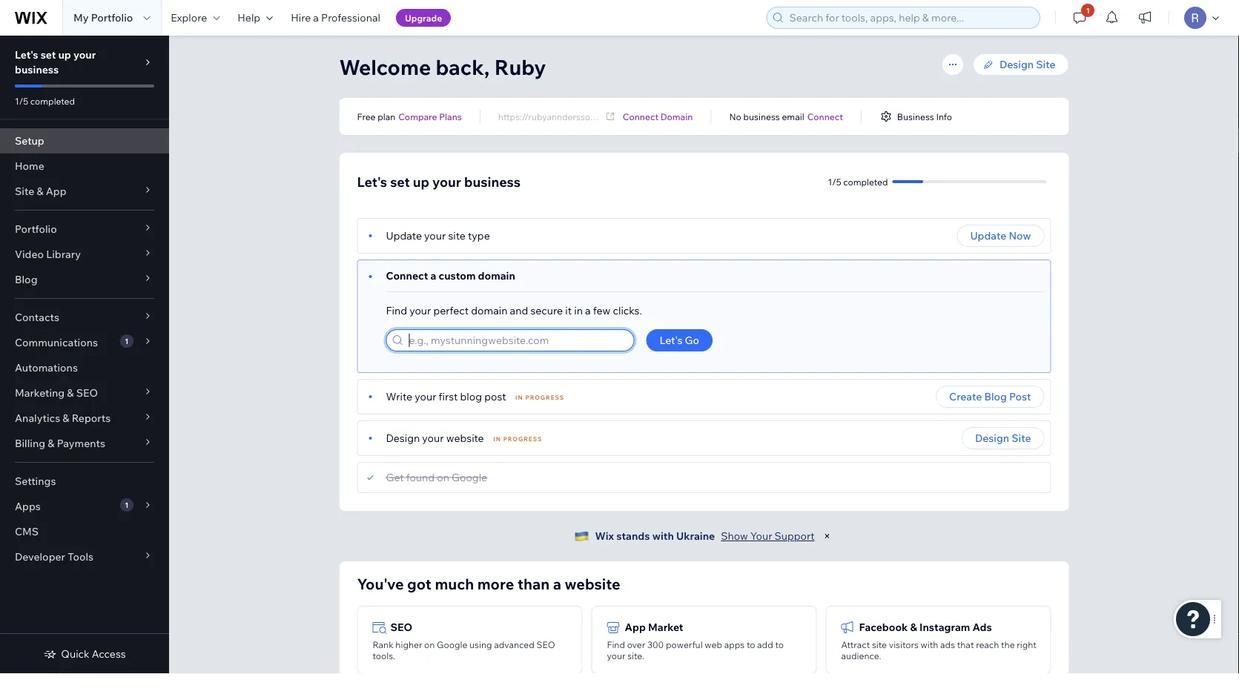 Task type: vqa. For each thing, say whether or not it's contained in the screenshot.


Task type: locate. For each thing, give the bounding box(es) containing it.
0 vertical spatial 1/5 completed
[[15, 95, 75, 106]]

your inside sidebar element
[[73, 48, 96, 61]]

1 horizontal spatial app
[[625, 621, 646, 634]]

app down "home" link
[[46, 185, 66, 198]]

0 vertical spatial seo
[[76, 387, 98, 400]]

let's set up your business up update your site type
[[357, 173, 521, 190]]

0 vertical spatial google
[[452, 471, 488, 484]]

1 horizontal spatial to
[[776, 640, 784, 651]]

let's
[[15, 48, 38, 61], [357, 173, 387, 190], [660, 334, 683, 347]]

free plan compare plans
[[357, 111, 462, 122]]

with down facebook & instagram ads
[[921, 640, 939, 651]]

your left perfect
[[410, 304, 431, 317]]

2 vertical spatial let's
[[660, 334, 683, 347]]

update left now
[[971, 229, 1007, 242]]

on for higher
[[425, 640, 435, 651]]

home
[[15, 160, 44, 173]]

1 vertical spatial let's set up your business
[[357, 173, 521, 190]]

find left over
[[607, 640, 625, 651]]

apps
[[725, 640, 745, 651]]

& inside popup button
[[48, 437, 55, 450]]

your left site.
[[607, 651, 626, 662]]

tools.
[[373, 651, 395, 662]]

let's inside button
[[660, 334, 683, 347]]

0 vertical spatial find
[[386, 304, 407, 317]]

connect left domain
[[623, 111, 659, 122]]

0 horizontal spatial completed
[[30, 95, 75, 106]]

1 horizontal spatial connect
[[623, 111, 659, 122]]

in for write your first blog post
[[516, 394, 524, 401]]

1 vertical spatial progress
[[504, 436, 543, 443]]

1 vertical spatial site
[[15, 185, 34, 198]]

find for find your perfect domain and secure it in a few clicks.
[[386, 304, 407, 317]]

0 vertical spatial progress
[[526, 394, 565, 401]]

1/5
[[15, 95, 28, 106], [828, 176, 842, 187]]

0 vertical spatial let's
[[15, 48, 38, 61]]

set
[[41, 48, 56, 61], [390, 173, 410, 190]]

0 horizontal spatial 1/5 completed
[[15, 95, 75, 106]]

write
[[386, 390, 413, 403]]

find over 300 powerful web apps to add to your site.
[[607, 640, 784, 662]]

website down the 'wix' at bottom left
[[565, 575, 621, 593]]

& right billing
[[48, 437, 55, 450]]

0 vertical spatial in progress
[[516, 394, 565, 401]]

analytics
[[15, 412, 60, 425]]

1 horizontal spatial seo
[[391, 621, 413, 634]]

0 horizontal spatial website
[[446, 432, 484, 445]]

1 vertical spatial domain
[[471, 304, 508, 317]]

help button
[[229, 0, 282, 36]]

welcome back, ruby
[[339, 54, 546, 80]]

update inside button
[[971, 229, 1007, 242]]

1 vertical spatial in
[[494, 436, 501, 443]]

app inside dropdown button
[[46, 185, 66, 198]]

& inside dropdown button
[[63, 412, 69, 425]]

to left add
[[747, 640, 756, 651]]

0 horizontal spatial let's set up your business
[[15, 48, 96, 76]]

a
[[313, 11, 319, 24], [431, 269, 437, 282], [585, 304, 591, 317], [553, 575, 562, 593]]

few
[[593, 304, 611, 317]]

billing & payments
[[15, 437, 105, 450]]

blog inside "button"
[[985, 390, 1008, 403]]

1 vertical spatial with
[[921, 640, 939, 651]]

find left perfect
[[386, 304, 407, 317]]

my portfolio
[[73, 11, 133, 24]]

update for update your site type
[[386, 229, 422, 242]]

2 horizontal spatial seo
[[537, 640, 555, 651]]

connect for connect domain
[[623, 111, 659, 122]]

app up over
[[625, 621, 646, 634]]

site
[[448, 229, 466, 242], [873, 640, 887, 651]]

1 horizontal spatial let's set up your business
[[357, 173, 521, 190]]

2 vertical spatial seo
[[537, 640, 555, 651]]

1 vertical spatial website
[[565, 575, 621, 593]]

domain for custom
[[478, 269, 516, 282]]

& for facebook
[[911, 621, 918, 634]]

1 horizontal spatial portfolio
[[91, 11, 133, 24]]

a right than
[[553, 575, 562, 593]]

& down 'home'
[[37, 185, 43, 198]]

1 vertical spatial on
[[425, 640, 435, 651]]

design site link
[[974, 53, 1070, 76]]

1 vertical spatial site
[[873, 640, 887, 651]]

ruby
[[495, 54, 546, 80]]

site inside button
[[1012, 432, 1032, 445]]

facebook & instagram ads
[[860, 621, 993, 634]]

https://rubyanndersson.wixsite.com/my-
[[498, 111, 664, 122]]

e.g., mystunningwebsite.com field
[[405, 330, 630, 351]]

with inside attract site visitors with ads that reach the right audience.
[[921, 640, 939, 651]]

business up setup
[[15, 63, 59, 76]]

apps
[[15, 500, 41, 513]]

0 vertical spatial domain
[[478, 269, 516, 282]]

developer
[[15, 551, 65, 564]]

& up "visitors"
[[911, 621, 918, 634]]

business up type
[[465, 173, 521, 190]]

app
[[46, 185, 66, 198], [625, 621, 646, 634]]

advanced
[[494, 640, 535, 651]]

my
[[73, 11, 89, 24]]

site inside dropdown button
[[15, 185, 34, 198]]

custom
[[439, 269, 476, 282]]

blog down video
[[15, 273, 37, 286]]

0 horizontal spatial find
[[386, 304, 407, 317]]

go
[[685, 334, 700, 347]]

ukraine
[[677, 530, 715, 543]]

1 vertical spatial set
[[390, 173, 410, 190]]

1 horizontal spatial in
[[516, 394, 524, 401]]

1/5 completed down connect link
[[828, 176, 889, 187]]

business
[[898, 111, 935, 122]]

0 horizontal spatial business
[[15, 63, 59, 76]]

0 horizontal spatial update
[[386, 229, 422, 242]]

1 vertical spatial business
[[744, 111, 780, 122]]

billing & payments button
[[0, 431, 169, 456]]

2 horizontal spatial site
[[1037, 58, 1056, 71]]

0 vertical spatial blog
[[15, 273, 37, 286]]

1 horizontal spatial 1/5 completed
[[828, 176, 889, 187]]

in progress for design your website
[[494, 436, 543, 443]]

0 horizontal spatial site
[[15, 185, 34, 198]]

site & app button
[[0, 179, 169, 204]]

https://rubyanndersson.wixsite.com/my-portfolio link
[[498, 110, 700, 125]]

on inside rank higher on google using advanced seo tools.
[[425, 640, 435, 651]]

portfolio up video
[[15, 223, 57, 236]]

connect link
[[808, 110, 844, 123]]

2 vertical spatial 1
[[125, 500, 129, 510]]

post
[[485, 390, 506, 403]]

0 vertical spatial portfolio
[[91, 11, 133, 24]]

rank higher on google using advanced seo tools.
[[373, 640, 555, 662]]

communications
[[15, 336, 98, 349]]

1 vertical spatial design site
[[976, 432, 1032, 445]]

seo down 'automations' link on the bottom of the page
[[76, 387, 98, 400]]

up inside let's set up your business
[[58, 48, 71, 61]]

0 horizontal spatial set
[[41, 48, 56, 61]]

site left type
[[448, 229, 466, 242]]

analytics & reports
[[15, 412, 111, 425]]

found
[[406, 471, 435, 484]]

& for analytics
[[63, 412, 69, 425]]

let's go button
[[647, 329, 713, 352]]

seo up 'higher'
[[391, 621, 413, 634]]

0 vertical spatial 1/5
[[15, 95, 28, 106]]

with right stands
[[653, 530, 674, 543]]

now
[[1009, 229, 1032, 242]]

connect domain link
[[623, 110, 693, 123]]

1 vertical spatial 1/5 completed
[[828, 176, 889, 187]]

0 vertical spatial design site
[[1000, 58, 1056, 71]]

upgrade button
[[396, 9, 451, 27]]

connect right email at the right top
[[808, 111, 844, 122]]

your up get found on google
[[422, 432, 444, 445]]

1 horizontal spatial 1/5
[[828, 176, 842, 187]]

let's set up your business down my
[[15, 48, 96, 76]]

1 horizontal spatial on
[[437, 471, 450, 484]]

0 vertical spatial in
[[516, 394, 524, 401]]

with
[[653, 530, 674, 543], [921, 640, 939, 651]]

0 horizontal spatial with
[[653, 530, 674, 543]]

1 horizontal spatial site
[[873, 640, 887, 651]]

on right 'higher'
[[425, 640, 435, 651]]

0 horizontal spatial blog
[[15, 273, 37, 286]]

2 horizontal spatial let's
[[660, 334, 683, 347]]

business right no on the top right of the page
[[744, 111, 780, 122]]

design site
[[1000, 58, 1056, 71], [976, 432, 1032, 445]]

0 vertical spatial set
[[41, 48, 56, 61]]

1 horizontal spatial blog
[[985, 390, 1008, 403]]

1 vertical spatial find
[[607, 640, 625, 651]]

0 vertical spatial site
[[448, 229, 466, 242]]

support
[[775, 530, 815, 543]]

0 vertical spatial app
[[46, 185, 66, 198]]

& for billing
[[48, 437, 55, 450]]

1/5 inside sidebar element
[[15, 95, 28, 106]]

0 horizontal spatial app
[[46, 185, 66, 198]]

1 vertical spatial up
[[413, 173, 430, 190]]

to right add
[[776, 640, 784, 651]]

in down post
[[494, 436, 501, 443]]

blog
[[460, 390, 482, 403]]

a right in
[[585, 304, 591, 317]]

0 vertical spatial let's set up your business
[[15, 48, 96, 76]]

1 horizontal spatial business
[[465, 173, 521, 190]]

1 vertical spatial completed
[[844, 176, 889, 187]]

0 vertical spatial on
[[437, 471, 450, 484]]

0 horizontal spatial site
[[448, 229, 466, 242]]

& left reports
[[63, 412, 69, 425]]

2 vertical spatial site
[[1012, 432, 1032, 445]]

google right found at the bottom left of page
[[452, 471, 488, 484]]

on for found
[[437, 471, 450, 484]]

in progress down post
[[494, 436, 543, 443]]

design site button
[[962, 427, 1045, 450]]

1
[[1087, 6, 1091, 15], [125, 336, 129, 346], [125, 500, 129, 510]]

1 vertical spatial 1
[[125, 336, 129, 346]]

2 update from the left
[[971, 229, 1007, 242]]

find
[[386, 304, 407, 317], [607, 640, 625, 651]]

portfolio right my
[[91, 11, 133, 24]]

progress down post
[[504, 436, 543, 443]]

domain
[[661, 111, 693, 122]]

on right found at the bottom left of page
[[437, 471, 450, 484]]

1/5 completed up setup
[[15, 95, 75, 106]]

domain left and
[[471, 304, 508, 317]]

your
[[73, 48, 96, 61], [433, 173, 462, 190], [424, 229, 446, 242], [410, 304, 431, 317], [415, 390, 437, 403], [422, 432, 444, 445], [607, 651, 626, 662]]

google left using
[[437, 640, 468, 651]]

business
[[15, 63, 59, 76], [744, 111, 780, 122], [465, 173, 521, 190]]

help
[[238, 11, 261, 24]]

update now
[[971, 229, 1032, 242]]

automations link
[[0, 355, 169, 381]]

that
[[958, 640, 975, 651]]

1 horizontal spatial update
[[971, 229, 1007, 242]]

in right post
[[516, 394, 524, 401]]

1 update from the left
[[386, 229, 422, 242]]

0 horizontal spatial portfolio
[[15, 223, 57, 236]]

1 horizontal spatial website
[[565, 575, 621, 593]]

email
[[782, 111, 805, 122]]

1 vertical spatial app
[[625, 621, 646, 634]]

design
[[1000, 58, 1034, 71], [386, 432, 420, 445], [976, 432, 1010, 445]]

1/5 up setup
[[15, 95, 28, 106]]

site
[[1037, 58, 1056, 71], [15, 185, 34, 198], [1012, 432, 1032, 445]]

update
[[386, 229, 422, 242], [971, 229, 1007, 242]]

0 vertical spatial with
[[653, 530, 674, 543]]

cms
[[15, 525, 39, 538]]

analytics & reports button
[[0, 406, 169, 431]]

1 vertical spatial 1/5
[[828, 176, 842, 187]]

blog left post
[[985, 390, 1008, 403]]

in for design your website
[[494, 436, 501, 443]]

0 vertical spatial up
[[58, 48, 71, 61]]

library
[[46, 248, 81, 261]]

site down facebook
[[873, 640, 887, 651]]

1 vertical spatial google
[[437, 640, 468, 651]]

website down blog
[[446, 432, 484, 445]]

domain up find your perfect domain and secure it in a few clicks.
[[478, 269, 516, 282]]

0 horizontal spatial connect
[[386, 269, 428, 282]]

google inside rank higher on google using advanced seo tools.
[[437, 640, 468, 651]]

tools
[[68, 551, 94, 564]]

site inside attract site visitors with ads that reach the right audience.
[[873, 640, 887, 651]]

quick
[[61, 648, 90, 661]]

secure
[[531, 304, 563, 317]]

progress right post
[[526, 394, 565, 401]]

let's set up your business inside sidebar element
[[15, 48, 96, 76]]

1/5 down connect link
[[828, 176, 842, 187]]

1 horizontal spatial up
[[413, 173, 430, 190]]

0 horizontal spatial to
[[747, 640, 756, 651]]

portfolio
[[91, 11, 133, 24], [15, 223, 57, 236]]

1 vertical spatial let's
[[357, 173, 387, 190]]

0 horizontal spatial in
[[494, 436, 501, 443]]

1 vertical spatial blog
[[985, 390, 1008, 403]]

your down my
[[73, 48, 96, 61]]

first
[[439, 390, 458, 403]]

let's set up your business
[[15, 48, 96, 76], [357, 173, 521, 190]]

in progress right post
[[516, 394, 565, 401]]

update for update now
[[971, 229, 1007, 242]]

hire
[[291, 11, 311, 24]]

0 horizontal spatial up
[[58, 48, 71, 61]]

find inside find over 300 powerful web apps to add to your site.
[[607, 640, 625, 651]]

rank
[[373, 640, 394, 651]]

1 vertical spatial portfolio
[[15, 223, 57, 236]]

0 horizontal spatial seo
[[76, 387, 98, 400]]

seo right advanced
[[537, 640, 555, 651]]

update up connect a custom domain
[[386, 229, 422, 242]]

your up connect a custom domain
[[424, 229, 446, 242]]

perfect
[[434, 304, 469, 317]]

1 horizontal spatial find
[[607, 640, 625, 651]]

domain for perfect
[[471, 304, 508, 317]]

& up analytics & reports
[[67, 387, 74, 400]]

0 vertical spatial business
[[15, 63, 59, 76]]

marketing & seo
[[15, 387, 98, 400]]

0 horizontal spatial on
[[425, 640, 435, 651]]

1 horizontal spatial site
[[1012, 432, 1032, 445]]

1 vertical spatial in progress
[[494, 436, 543, 443]]

connect left custom
[[386, 269, 428, 282]]

create
[[950, 390, 983, 403]]



Task type: describe. For each thing, give the bounding box(es) containing it.
instagram
[[920, 621, 971, 634]]

portfolio inside dropdown button
[[15, 223, 57, 236]]

completed inside sidebar element
[[30, 95, 75, 106]]

design inside button
[[976, 432, 1010, 445]]

higher
[[396, 640, 423, 651]]

a left custom
[[431, 269, 437, 282]]

0 vertical spatial 1
[[1087, 6, 1091, 15]]

settings
[[15, 475, 56, 488]]

2 horizontal spatial business
[[744, 111, 780, 122]]

hire a professional link
[[282, 0, 390, 36]]

you've got much more than a website
[[357, 575, 621, 593]]

video library
[[15, 248, 81, 261]]

type
[[468, 229, 490, 242]]

google for found
[[452, 471, 488, 484]]

payments
[[57, 437, 105, 450]]

powerful
[[666, 640, 703, 651]]

1/5 completed inside sidebar element
[[15, 95, 75, 106]]

hire a professional
[[291, 11, 381, 24]]

contacts button
[[0, 305, 169, 330]]

in progress for write your first blog post
[[516, 394, 565, 401]]

& for site
[[37, 185, 43, 198]]

0 vertical spatial website
[[446, 432, 484, 445]]

compare plans link
[[399, 110, 462, 123]]

your left first
[[415, 390, 437, 403]]

attract
[[842, 640, 871, 651]]

reports
[[72, 412, 111, 425]]

1 horizontal spatial set
[[390, 173, 410, 190]]

connect for connect a custom domain
[[386, 269, 428, 282]]

info
[[937, 111, 953, 122]]

video library button
[[0, 242, 169, 267]]

quick access
[[61, 648, 126, 661]]

blog inside dropdown button
[[15, 273, 37, 286]]

plans
[[439, 111, 462, 122]]

in
[[574, 304, 583, 317]]

2 to from the left
[[776, 640, 784, 651]]

https://rubyanndersson.wixsite.com/my-portfolio
[[498, 111, 700, 122]]

1 to from the left
[[747, 640, 756, 651]]

ads
[[941, 640, 956, 651]]

set inside sidebar element
[[41, 48, 56, 61]]

quick access button
[[43, 648, 126, 661]]

connect a custom domain
[[386, 269, 516, 282]]

add
[[758, 640, 774, 651]]

billing
[[15, 437, 45, 450]]

the
[[1002, 640, 1015, 651]]

write your first blog post
[[386, 390, 506, 403]]

business inside let's set up your business
[[15, 63, 59, 76]]

1 for apps
[[125, 500, 129, 510]]

access
[[92, 648, 126, 661]]

web
[[705, 640, 723, 651]]

stands
[[617, 530, 650, 543]]

upgrade
[[405, 12, 442, 23]]

progress for write your first blog post
[[526, 394, 565, 401]]

developer tools button
[[0, 545, 169, 570]]

reach
[[977, 640, 1000, 651]]

business info
[[898, 111, 953, 122]]

app market
[[625, 621, 684, 634]]

developer tools
[[15, 551, 94, 564]]

sidebar element
[[0, 36, 169, 674]]

contacts
[[15, 311, 59, 324]]

home link
[[0, 154, 169, 179]]

site & app
[[15, 185, 66, 198]]

more
[[478, 575, 515, 593]]

google for higher
[[437, 640, 468, 651]]

portfolio button
[[0, 217, 169, 242]]

1 for communications
[[125, 336, 129, 346]]

market
[[649, 621, 684, 634]]

setup link
[[0, 128, 169, 154]]

explore
[[171, 11, 207, 24]]

clicks.
[[613, 304, 643, 317]]

2 horizontal spatial connect
[[808, 111, 844, 122]]

your inside find over 300 powerful web apps to add to your site.
[[607, 651, 626, 662]]

visitors
[[889, 640, 919, 651]]

wix
[[595, 530, 614, 543]]

find for find over 300 powerful web apps to add to your site.
[[607, 640, 625, 651]]

1 horizontal spatial let's
[[357, 173, 387, 190]]

site.
[[628, 651, 645, 662]]

automations
[[15, 361, 78, 374]]

get found on google
[[386, 471, 488, 484]]

Search for tools, apps, help & more... field
[[785, 7, 1036, 28]]

progress for design your website
[[504, 436, 543, 443]]

audience.
[[842, 651, 882, 662]]

create blog post button
[[936, 386, 1045, 408]]

than
[[518, 575, 550, 593]]

0 vertical spatial site
[[1037, 58, 1056, 71]]

seo inside dropdown button
[[76, 387, 98, 400]]

1 vertical spatial seo
[[391, 621, 413, 634]]

setup
[[15, 134, 44, 147]]

design site inside button
[[976, 432, 1032, 445]]

connect domain
[[623, 111, 693, 122]]

create blog post
[[950, 390, 1032, 403]]

seo inside rank higher on google using advanced seo tools.
[[537, 640, 555, 651]]

attract site visitors with ads that reach the right audience.
[[842, 640, 1037, 662]]

a right hire
[[313, 11, 319, 24]]

wix stands with ukraine show your support
[[595, 530, 815, 543]]

video
[[15, 248, 44, 261]]

welcome
[[339, 54, 431, 80]]

back,
[[436, 54, 490, 80]]

business info button
[[880, 110, 953, 123]]

got
[[407, 575, 432, 593]]

post
[[1010, 390, 1032, 403]]

let's inside sidebar element
[[15, 48, 38, 61]]

& for marketing
[[67, 387, 74, 400]]

marketing & seo button
[[0, 381, 169, 406]]

2 vertical spatial business
[[465, 173, 521, 190]]

let's go
[[660, 334, 700, 347]]

cms link
[[0, 519, 169, 545]]

your up update your site type
[[433, 173, 462, 190]]

1 horizontal spatial completed
[[844, 176, 889, 187]]



